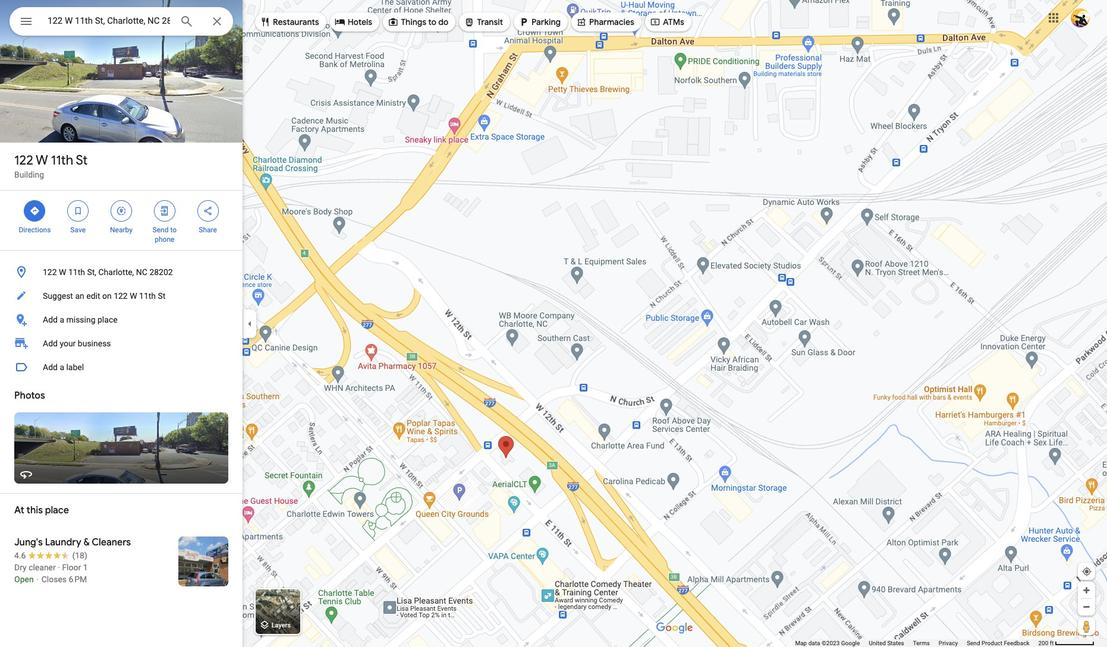 Task type: vqa. For each thing, say whether or not it's contained in the screenshot.
1st the PDX from the bottom of the page
no



Task type: locate. For each thing, give the bounding box(es) containing it.

[[576, 15, 587, 29]]

to inside  things to do
[[428, 17, 436, 27]]

1 vertical spatial a
[[60, 363, 64, 372]]

0 vertical spatial st
[[76, 152, 88, 169]]

add your business
[[43, 339, 111, 348]]

2 vertical spatial 11th
[[139, 291, 156, 301]]

1 horizontal spatial 122
[[43, 268, 57, 277]]

suggest
[[43, 291, 73, 301]]

add left your
[[43, 339, 58, 348]]

1 vertical spatial 122
[[43, 268, 57, 277]]

add left label
[[43, 363, 58, 372]]

footer
[[795, 640, 1039, 648]]

st,
[[87, 268, 96, 277]]

122 w 11th st, charlotte, nc 28202 button
[[0, 260, 243, 284]]

google
[[841, 640, 860, 647]]


[[335, 15, 345, 29]]

1 vertical spatial 11th
[[68, 268, 85, 277]]

11th left the st,
[[68, 268, 85, 277]]

dry cleaner · floor 1 open ⋅ closes 6 pm
[[14, 563, 88, 585]]

to
[[428, 17, 436, 27], [170, 226, 177, 234]]

28202
[[149, 268, 173, 277]]

a
[[60, 315, 64, 325], [60, 363, 64, 372]]

200
[[1039, 640, 1049, 647]]

11th up 
[[51, 152, 73, 169]]

an
[[75, 291, 84, 301]]

w down nc
[[130, 291, 137, 301]]

missing
[[66, 315, 95, 325]]

send inside button
[[967, 640, 980, 647]]

122 up suggest
[[43, 268, 57, 277]]

11th for st,
[[68, 268, 85, 277]]

privacy button
[[939, 640, 958, 648]]

1 horizontal spatial w
[[59, 268, 66, 277]]

send up phone
[[153, 226, 169, 234]]

 search field
[[10, 7, 233, 38]]

place right this
[[45, 505, 69, 517]]

None field
[[48, 14, 170, 28]]

122 inside 122 w 11th st building
[[14, 152, 33, 169]]

122
[[14, 152, 33, 169], [43, 268, 57, 277], [114, 291, 128, 301]]

1 vertical spatial st
[[158, 291, 166, 301]]

at
[[14, 505, 24, 517]]

122 inside button
[[43, 268, 57, 277]]

2 vertical spatial add
[[43, 363, 58, 372]]

suggest an edit on 122 w 11th st button
[[0, 284, 243, 308]]

do
[[438, 17, 449, 27]]

 atms
[[650, 15, 684, 29]]

add a label
[[43, 363, 84, 372]]

google maps element
[[0, 0, 1107, 648]]

1 a from the top
[[60, 315, 64, 325]]

suggest an edit on 122 w 11th st
[[43, 291, 166, 301]]

1 horizontal spatial send
[[967, 640, 980, 647]]

privacy
[[939, 640, 958, 647]]


[[73, 205, 83, 218]]

terms button
[[913, 640, 930, 648]]

11th down nc
[[139, 291, 156, 301]]

w inside button
[[59, 268, 66, 277]]


[[29, 205, 40, 218]]

0 vertical spatial send
[[153, 226, 169, 234]]

united
[[869, 640, 886, 647]]

actions for 122 w 11th st region
[[0, 191, 243, 250]]

ft
[[1050, 640, 1054, 647]]

a left missing
[[60, 315, 64, 325]]

2 horizontal spatial 122
[[114, 291, 128, 301]]

0 vertical spatial to
[[428, 17, 436, 27]]

2 a from the top
[[60, 363, 64, 372]]

send for send to phone
[[153, 226, 169, 234]]

add down suggest
[[43, 315, 58, 325]]

1 horizontal spatial st
[[158, 291, 166, 301]]

add
[[43, 315, 58, 325], [43, 339, 58, 348], [43, 363, 58, 372]]

terms
[[913, 640, 930, 647]]

0 horizontal spatial st
[[76, 152, 88, 169]]

layers
[[272, 622, 291, 630]]

map data ©2023 google
[[795, 640, 860, 647]]

1 vertical spatial w
[[59, 268, 66, 277]]

hotels
[[348, 17, 372, 27]]

send to phone
[[153, 226, 177, 244]]

footer containing map data ©2023 google
[[795, 640, 1039, 648]]

2 vertical spatial w
[[130, 291, 137, 301]]

send left product
[[967, 640, 980, 647]]

w inside 122 w 11th st building
[[36, 152, 48, 169]]

0 vertical spatial a
[[60, 315, 64, 325]]

nearby
[[110, 226, 133, 234]]

to left do on the top
[[428, 17, 436, 27]]

on
[[102, 291, 112, 301]]

11th inside 122 w 11th st building
[[51, 152, 73, 169]]

122 right on
[[114, 291, 128, 301]]

4.6
[[14, 551, 26, 561]]

zoom out image
[[1082, 603, 1091, 612]]

united states button
[[869, 640, 904, 648]]

2 horizontal spatial w
[[130, 291, 137, 301]]

w for st,
[[59, 268, 66, 277]]

0 vertical spatial place
[[98, 315, 118, 325]]

3 add from the top
[[43, 363, 58, 372]]

1 vertical spatial add
[[43, 339, 58, 348]]

show your location image
[[1082, 567, 1092, 577]]

2 vertical spatial 122
[[114, 291, 128, 301]]

parking
[[532, 17, 561, 27]]

11th
[[51, 152, 73, 169], [68, 268, 85, 277], [139, 291, 156, 301]]

at this place
[[14, 505, 69, 517]]

0 vertical spatial 11th
[[51, 152, 73, 169]]

photos
[[14, 390, 45, 402]]

0 vertical spatial 122
[[14, 152, 33, 169]]

floor
[[62, 563, 81, 573]]

1 vertical spatial to
[[170, 226, 177, 234]]

a left label
[[60, 363, 64, 372]]

 parking
[[519, 15, 561, 29]]

1 horizontal spatial to
[[428, 17, 436, 27]]

st down 28202
[[158, 291, 166, 301]]

w up building
[[36, 152, 48, 169]]

11th for st
[[51, 152, 73, 169]]

0 vertical spatial w
[[36, 152, 48, 169]]

0 vertical spatial add
[[43, 315, 58, 325]]

1 vertical spatial place
[[45, 505, 69, 517]]

2 add from the top
[[43, 339, 58, 348]]


[[519, 15, 529, 29]]

122 for st,
[[43, 268, 57, 277]]

0 horizontal spatial 122
[[14, 152, 33, 169]]

place down on
[[98, 315, 118, 325]]

st up 
[[76, 152, 88, 169]]

0 horizontal spatial send
[[153, 226, 169, 234]]

11th inside button
[[68, 268, 85, 277]]

122 for st
[[14, 152, 33, 169]]

 transit
[[464, 15, 503, 29]]

1 add from the top
[[43, 315, 58, 325]]

0 horizontal spatial w
[[36, 152, 48, 169]]

1 horizontal spatial place
[[98, 315, 118, 325]]

atms
[[663, 17, 684, 27]]

122 W 11th St, Charlotte, NC 28202 field
[[10, 7, 233, 36]]

1 vertical spatial send
[[967, 640, 980, 647]]

st
[[76, 152, 88, 169], [158, 291, 166, 301]]

restaurants
[[273, 17, 319, 27]]

send
[[153, 226, 169, 234], [967, 640, 980, 647]]

122 up building
[[14, 152, 33, 169]]

st inside 'button'
[[158, 291, 166, 301]]

to up phone
[[170, 226, 177, 234]]

0 horizontal spatial to
[[170, 226, 177, 234]]

200 ft
[[1039, 640, 1054, 647]]

send inside send to phone
[[153, 226, 169, 234]]

place
[[98, 315, 118, 325], [45, 505, 69, 517]]

w
[[36, 152, 48, 169], [59, 268, 66, 277], [130, 291, 137, 301]]

place inside button
[[98, 315, 118, 325]]

w up suggest
[[59, 268, 66, 277]]



Task type: describe. For each thing, give the bounding box(es) containing it.
122 w 11th st main content
[[0, 0, 243, 648]]

none field inside 122 w 11th st, charlotte, nc 28202 field
[[48, 14, 170, 28]]

⋅
[[36, 575, 39, 585]]

pharmacies
[[589, 17, 634, 27]]

w inside 'button'
[[130, 291, 137, 301]]

laundry
[[45, 537, 81, 549]]

states
[[887, 640, 904, 647]]

google account: ben nelson  
(ben.nelson1980@gmail.com) image
[[1071, 8, 1090, 27]]

footer inside google maps element
[[795, 640, 1039, 648]]

4.6 stars 18 reviews image
[[14, 550, 87, 562]]

dry
[[14, 563, 27, 573]]

business
[[78, 339, 111, 348]]


[[203, 205, 213, 218]]

122 inside 'button'
[[114, 291, 128, 301]]

1
[[83, 563, 88, 573]]

 restaurants
[[260, 15, 319, 29]]

show street view coverage image
[[1078, 618, 1095, 636]]

directions
[[19, 226, 51, 234]]

a for missing
[[60, 315, 64, 325]]

to inside send to phone
[[170, 226, 177, 234]]


[[650, 15, 661, 29]]

 things to do
[[388, 15, 449, 29]]

·
[[58, 563, 60, 573]]

 button
[[10, 7, 43, 38]]


[[464, 15, 475, 29]]

add a missing place
[[43, 315, 118, 325]]

a for label
[[60, 363, 64, 372]]


[[159, 205, 170, 218]]

collapse side panel image
[[243, 317, 256, 330]]


[[116, 205, 127, 218]]

(18)
[[72, 551, 87, 561]]

phone
[[155, 235, 174, 244]]

open
[[14, 575, 34, 585]]

add a label button
[[0, 356, 243, 379]]

product
[[982, 640, 1003, 647]]

label
[[66, 363, 84, 372]]

building
[[14, 170, 44, 180]]

jung's
[[14, 537, 43, 549]]

11th inside 'button'
[[139, 291, 156, 301]]

add your business link
[[0, 332, 243, 356]]

closes
[[41, 575, 67, 585]]

save
[[70, 226, 86, 234]]


[[388, 15, 399, 29]]

 pharmacies
[[576, 15, 634, 29]]

transit
[[477, 17, 503, 27]]

add a missing place button
[[0, 308, 243, 332]]

st inside 122 w 11th st building
[[76, 152, 88, 169]]

map
[[795, 640, 807, 647]]

things
[[401, 17, 426, 27]]

send product feedback button
[[967, 640, 1030, 648]]

your
[[60, 339, 76, 348]]

122 w 11th st building
[[14, 152, 88, 180]]

zoom in image
[[1082, 586, 1091, 595]]

6 pm
[[69, 575, 87, 585]]

w for st
[[36, 152, 48, 169]]

send for send product feedback
[[967, 640, 980, 647]]

add for add a label
[[43, 363, 58, 372]]

united states
[[869, 640, 904, 647]]


[[19, 13, 33, 30]]

add for add a missing place
[[43, 315, 58, 325]]

cleaners
[[92, 537, 131, 549]]

this
[[27, 505, 43, 517]]

charlotte,
[[98, 268, 134, 277]]

jung's laundry & cleaners
[[14, 537, 131, 549]]

edit
[[86, 291, 100, 301]]


[[260, 15, 271, 29]]

send product feedback
[[967, 640, 1030, 647]]

©2023
[[822, 640, 840, 647]]

200 ft button
[[1039, 640, 1095, 647]]

nc
[[136, 268, 147, 277]]

feedback
[[1004, 640, 1030, 647]]

add for add your business
[[43, 339, 58, 348]]

share
[[199, 226, 217, 234]]

 hotels
[[335, 15, 372, 29]]

cleaner
[[29, 563, 56, 573]]

data
[[809, 640, 820, 647]]

&
[[84, 537, 90, 549]]

122 w 11th st, charlotte, nc 28202
[[43, 268, 173, 277]]

0 horizontal spatial place
[[45, 505, 69, 517]]



